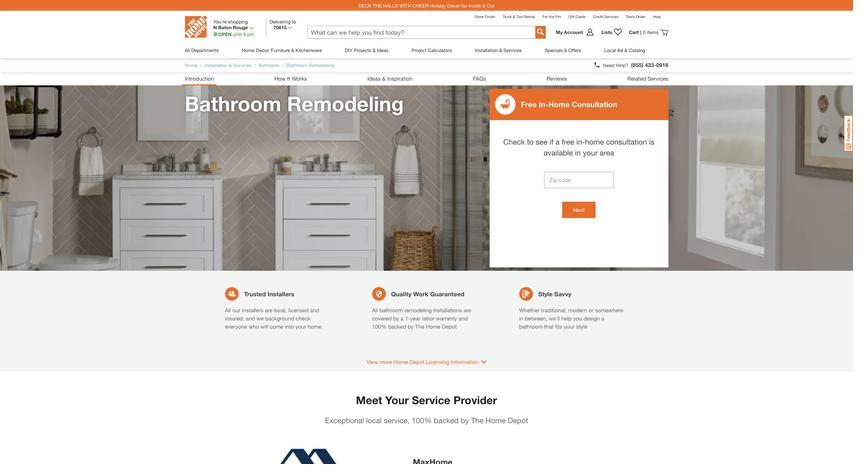 Task type: vqa. For each thing, say whether or not it's contained in the screenshot.
phone field
yes



Task type: describe. For each thing, give the bounding box(es) containing it.
tool
[[517, 14, 524, 19]]

all for quality work guaranteed
[[372, 307, 378, 314]]

holiday
[[430, 3, 446, 8]]

exceptional
[[325, 417, 364, 426]]

local,
[[274, 307, 287, 314]]

my account
[[556, 29, 583, 35]]

your inside the whether traditional, modern or somewhere in between, we'll help you design a bathroom that fits your style
[[564, 324, 575, 330]]

in-
[[577, 138, 586, 147]]

out
[[487, 3, 495, 8]]

trusted installers
[[244, 291, 295, 298]]

available
[[544, 149, 573, 157]]

in-
[[539, 100, 549, 109]]

all our installers are local, licensed and insured, and we background check everyone who will come into your home.
[[225, 307, 323, 330]]

the home depot logo link
[[185, 16, 207, 39]]

rouge
[[233, 25, 248, 30]]

1 horizontal spatial installation
[[475, 47, 498, 53]]

pm
[[247, 31, 254, 37]]

project
[[412, 47, 427, 53]]

for
[[543, 14, 548, 19]]

projects
[[354, 47, 372, 53]]

1 vertical spatial by
[[408, 324, 414, 330]]

diy projects & ideas
[[345, 47, 389, 53]]

1 horizontal spatial the
[[471, 417, 484, 426]]

works
[[292, 75, 307, 82]]

faqs
[[473, 75, 487, 82]]

1 vertical spatial remodeling
[[287, 92, 404, 116]]

warranty
[[436, 316, 457, 322]]

related
[[628, 75, 647, 82]]

offers
[[569, 47, 582, 53]]

information
[[451, 359, 479, 366]]

consultation
[[572, 100, 618, 109]]

home.
[[308, 324, 323, 330]]

and inside all bathroom remodeling installations are covered by a 1-year labor warranty and 100% backed by the home depot
[[459, 316, 468, 322]]

my account link
[[556, 28, 598, 36]]

the inside all bathroom remodeling installations are covered by a 1-year labor warranty and 100% backed by the home depot
[[415, 324, 425, 330]]

the
[[373, 3, 382, 8]]

account
[[564, 29, 583, 35]]

guaranteed
[[430, 291, 465, 298]]

bathroom remodeling
[[185, 92, 404, 116]]

rental
[[525, 14, 535, 19]]

home down reviews
[[549, 100, 570, 109]]

project calculators
[[412, 47, 452, 53]]

our
[[233, 307, 241, 314]]

backed inside all bathroom remodeling installations are covered by a 1-year labor warranty and 100% backed by the home depot
[[388, 324, 406, 330]]

local ad & catalog link
[[605, 42, 646, 58]]

0 vertical spatial remodeling
[[309, 62, 335, 68]]

home left 'decor,'
[[242, 47, 255, 53]]

home right more at the bottom left of the page
[[394, 359, 408, 366]]

a inside the whether traditional, modern or somewhere in between, we'll help you design a bathroom that fits your style
[[602, 316, 605, 322]]

decor
[[448, 3, 460, 8]]

all departments
[[185, 47, 219, 53]]

free
[[562, 138, 575, 147]]

70815
[[274, 25, 287, 30]]

submit search image
[[537, 29, 544, 35]]

furniture
[[271, 47, 290, 53]]

pro
[[556, 14, 561, 19]]

catalog
[[629, 47, 646, 53]]

bathroom inside all bathroom remodeling installations are covered by a 1-year labor warranty and 100% backed by the home depot
[[380, 307, 403, 314]]

free in-home consultation
[[521, 100, 618, 109]]

we
[[257, 316, 264, 322]]

quality work guaranteed
[[391, 291, 465, 298]]

insured,
[[225, 316, 245, 322]]

100% inside all bathroom remodeling installations are covered by a 1-year labor warranty and 100% backed by the home depot
[[372, 324, 387, 330]]

2 / from the left
[[254, 62, 256, 68]]

help link
[[654, 14, 661, 19]]

gift
[[569, 14, 575, 19]]

introduction
[[185, 75, 214, 82]]

the
[[549, 14, 555, 19]]

service
[[412, 394, 451, 407]]

all bathroom remodeling installations are covered by a 1-year labor warranty and 100% backed by the home depot
[[372, 307, 471, 330]]

1 horizontal spatial and
[[310, 307, 320, 314]]

(855)
[[632, 62, 644, 68]]

0 vertical spatial ideas
[[377, 47, 389, 53]]

0 items
[[643, 29, 659, 35]]

help?
[[616, 62, 629, 68]]

your inside check to see if a free in-home consultation is available in your area
[[583, 149, 598, 157]]

0 horizontal spatial installation & services link
[[205, 62, 252, 68]]

0 horizontal spatial all
[[185, 47, 190, 53]]

modern
[[569, 307, 588, 314]]

the home depot image
[[185, 16, 207, 38]]

diy
[[345, 47, 353, 53]]

shopping
[[228, 19, 248, 25]]

are inside all our installers are local, licensed and insured, and we background check everyone who will come into your home.
[[265, 307, 273, 314]]

to for delivering
[[292, 19, 296, 25]]

bathroom link
[[259, 62, 280, 68]]

labor
[[422, 316, 435, 322]]

fits
[[556, 324, 563, 330]]

covered
[[372, 316, 392, 322]]

how
[[275, 75, 286, 82]]

max home llc logo image
[[220, 440, 397, 465]]

0 horizontal spatial and
[[246, 316, 255, 322]]

see
[[536, 138, 548, 147]]

are inside all bathroom remodeling installations are covered by a 1-year labor warranty and 100% backed by the home depot
[[464, 307, 471, 314]]

check
[[296, 316, 311, 322]]

is
[[650, 138, 655, 147]]

1 vertical spatial ideas
[[368, 75, 381, 82]]

lists link
[[598, 28, 626, 36]]

cheer
[[413, 3, 429, 8]]

to for check
[[527, 138, 534, 147]]

items
[[647, 29, 659, 35]]

depot inside all bathroom remodeling installations are covered by a 1-year labor warranty and 100% backed by the home depot
[[442, 324, 457, 330]]

& inside home decor, furniture & kitchenware link
[[291, 47, 294, 53]]

free
[[521, 100, 537, 109]]

store finder link
[[475, 14, 496, 19]]

2 horizontal spatial by
[[461, 417, 469, 426]]

view
[[367, 359, 378, 366]]

whether
[[520, 307, 540, 314]]

diy projects & ideas link
[[345, 42, 389, 58]]

home down provider
[[486, 417, 506, 426]]

reviews
[[547, 75, 567, 82]]



Task type: locate. For each thing, give the bounding box(es) containing it.
0 horizontal spatial your
[[296, 324, 306, 330]]

0 horizontal spatial /
[[200, 62, 202, 68]]

all up home link
[[185, 47, 190, 53]]

&
[[483, 3, 486, 8], [513, 14, 516, 19], [291, 47, 294, 53], [373, 47, 376, 53], [500, 47, 503, 53], [565, 47, 568, 53], [625, 47, 628, 53], [229, 62, 232, 68], [382, 75, 386, 82]]

somewhere
[[596, 307, 624, 314]]

by down "1-"
[[408, 324, 414, 330]]

ideas
[[377, 47, 389, 53], [368, 75, 381, 82]]

433-
[[645, 62, 657, 68]]

0 vertical spatial the
[[415, 324, 425, 330]]

are left local,
[[265, 307, 273, 314]]

calculators
[[428, 47, 452, 53]]

for the pro
[[543, 14, 561, 19]]

2 horizontal spatial depot
[[508, 417, 529, 426]]

credit
[[593, 14, 604, 19]]

inside
[[469, 3, 482, 8]]

1 vertical spatial in
[[520, 316, 524, 322]]

0 horizontal spatial backed
[[388, 324, 406, 330]]

cart
[[629, 29, 639, 35]]

installation & services link up faqs
[[475, 42, 522, 58]]

backed down "1-"
[[388, 324, 406, 330]]

1 vertical spatial installation
[[205, 62, 228, 68]]

in inside check to see if a free in-home consultation is available in your area
[[575, 149, 581, 157]]

0 vertical spatial in
[[575, 149, 581, 157]]

kitchenware
[[296, 47, 322, 53]]

delivering
[[270, 19, 291, 25]]

0 horizontal spatial by
[[393, 316, 399, 322]]

trusted
[[244, 291, 266, 298]]

the down provider
[[471, 417, 484, 426]]

need help? (855) 433-0918
[[604, 62, 669, 68]]

all left "our"
[[225, 307, 231, 314]]

1 vertical spatial installation & services link
[[205, 62, 252, 68]]

the down year
[[415, 324, 425, 330]]

track order link
[[626, 14, 646, 19]]

and up check
[[310, 307, 320, 314]]

backed down service
[[434, 417, 459, 426]]

licensed
[[289, 307, 309, 314]]

installation
[[475, 47, 498, 53], [205, 62, 228, 68]]

your down check
[[296, 324, 306, 330]]

check to see if a free in-home consultation is available in your area
[[504, 138, 655, 157]]

in down whether
[[520, 316, 524, 322]]

None text field
[[308, 26, 536, 38]]

1 horizontal spatial your
[[564, 324, 575, 330]]

home link
[[185, 62, 198, 68]]

whether traditional, modern or somewhere in between, we'll help you design a bathroom that fits your style
[[520, 307, 624, 330]]

ideas left inspiration
[[368, 75, 381, 82]]

ad
[[618, 47, 624, 53]]

your inside all our installers are local, licensed and insured, and we background check everyone who will come into your home.
[[296, 324, 306, 330]]

to inside check to see if a free in-home consultation is available in your area
[[527, 138, 534, 147]]

deck
[[359, 3, 372, 8]]

/ up the how
[[282, 62, 284, 68]]

1 vertical spatial depot
[[410, 359, 425, 366]]

1 horizontal spatial 100%
[[412, 417, 432, 426]]

100% down meet your service provider in the bottom of the page
[[412, 417, 432, 426]]

2 horizontal spatial /
[[282, 62, 284, 68]]

installations
[[434, 307, 462, 314]]

truck & tool rental
[[503, 14, 535, 19]]

to left see
[[527, 138, 534, 147]]

local
[[605, 47, 616, 53]]

in inside the whether traditional, modern or somewhere in between, we'll help you design a bathroom that fits your style
[[520, 316, 524, 322]]

inspiration
[[387, 75, 413, 82]]

1 vertical spatial the
[[471, 417, 484, 426]]

deck the halls with cheer holiday decor for inside & out link
[[359, 3, 495, 8]]

1 vertical spatial to
[[527, 138, 534, 147]]

gift cards link
[[569, 14, 586, 19]]

0 horizontal spatial to
[[292, 19, 296, 25]]

all up covered
[[372, 307, 378, 314]]

2 are from the left
[[464, 307, 471, 314]]

gift cards
[[569, 14, 586, 19]]

2 horizontal spatial all
[[372, 307, 378, 314]]

that
[[545, 324, 554, 330]]

background
[[265, 316, 295, 322]]

9
[[243, 31, 246, 37]]

0 horizontal spatial a
[[401, 316, 404, 322]]

until
[[233, 31, 242, 37]]

ideas & inspiration
[[368, 75, 413, 82]]

/ left bathroom link
[[254, 62, 256, 68]]

to
[[292, 19, 296, 25], [527, 138, 534, 147]]

1 horizontal spatial a
[[556, 138, 560, 147]]

exceptional local service, 100% backed by the home depot
[[325, 417, 529, 426]]

0 vertical spatial installation
[[475, 47, 498, 53]]

0 horizontal spatial installation
[[205, 62, 228, 68]]

home down labor
[[426, 324, 441, 330]]

depot
[[442, 324, 457, 330], [410, 359, 425, 366], [508, 417, 529, 426]]

0 vertical spatial 100%
[[372, 324, 387, 330]]

order
[[637, 14, 646, 19]]

truck
[[503, 14, 512, 19]]

installation up faqs
[[475, 47, 498, 53]]

bathroom down between,
[[520, 324, 543, 330]]

in down in-
[[575, 149, 581, 157]]

1 horizontal spatial bathroom
[[520, 324, 543, 330]]

for the pro link
[[543, 14, 561, 19]]

1 are from the left
[[265, 307, 273, 314]]

a inside check to see if a free in-home consultation is available in your area
[[556, 138, 560, 147]]

provider
[[454, 394, 497, 407]]

0 vertical spatial backed
[[388, 324, 406, 330]]

0 vertical spatial to
[[292, 19, 296, 25]]

0 horizontal spatial are
[[265, 307, 273, 314]]

0 horizontal spatial bathroom
[[380, 307, 403, 314]]

0 vertical spatial bathroom
[[380, 307, 403, 314]]

by left "1-"
[[393, 316, 399, 322]]

are right installations
[[464, 307, 471, 314]]

ideas right projects at the left top of page
[[377, 47, 389, 53]]

installation & services
[[475, 47, 522, 53]]

0 vertical spatial depot
[[442, 324, 457, 330]]

you're
[[214, 19, 227, 25]]

2 horizontal spatial a
[[602, 316, 605, 322]]

my
[[556, 29, 563, 35]]

0 horizontal spatial in
[[520, 316, 524, 322]]

n
[[214, 25, 217, 30]]

year
[[411, 316, 421, 322]]

store finder
[[475, 14, 496, 19]]

track order
[[626, 14, 646, 19]]

by down provider
[[461, 417, 469, 426]]

0 horizontal spatial 100%
[[372, 324, 387, 330]]

and right warranty
[[459, 316, 468, 322]]

& inside 'specials & offers' link
[[565, 47, 568, 53]]

3 / from the left
[[282, 62, 284, 68]]

quality
[[391, 291, 412, 298]]

home inside all bathroom remodeling installations are covered by a 1-year labor warranty and 100% backed by the home depot
[[426, 324, 441, 330]]

1 vertical spatial backed
[[434, 417, 459, 426]]

all for trusted installers
[[225, 307, 231, 314]]

your down help
[[564, 324, 575, 330]]

area
[[600, 149, 615, 157]]

1 horizontal spatial /
[[254, 62, 256, 68]]

truck & tool rental link
[[503, 14, 535, 19]]

style
[[539, 291, 553, 298]]

None telephone field
[[544, 172, 614, 188]]

deck the halls with cheer holiday decor for inside & out
[[359, 3, 495, 8]]

0 vertical spatial by
[[393, 316, 399, 322]]

bathroom up covered
[[380, 307, 403, 314]]

need
[[604, 62, 615, 68]]

design
[[584, 316, 600, 322]]

& inside diy projects & ideas link
[[373, 47, 376, 53]]

2 horizontal spatial your
[[583, 149, 598, 157]]

2 vertical spatial by
[[461, 417, 469, 426]]

None text field
[[308, 26, 536, 38]]

check
[[504, 138, 525, 147]]

style
[[577, 324, 588, 330]]

1 horizontal spatial are
[[464, 307, 471, 314]]

1 horizontal spatial by
[[408, 324, 414, 330]]

all inside all bathroom remodeling installations are covered by a 1-year labor warranty and 100% backed by the home depot
[[372, 307, 378, 314]]

0 horizontal spatial depot
[[410, 359, 425, 366]]

0 horizontal spatial the
[[415, 324, 425, 330]]

feedback link image
[[845, 115, 854, 152]]

come
[[270, 324, 284, 330]]

for
[[462, 3, 467, 8]]

installation down departments
[[205, 62, 228, 68]]

1 horizontal spatial depot
[[442, 324, 457, 330]]

a down somewhere
[[602, 316, 605, 322]]

a inside all bathroom remodeling installations are covered by a 1-year labor warranty and 100% backed by the home depot
[[401, 316, 404, 322]]

your down home
[[583, 149, 598, 157]]

open until 9 pm
[[218, 31, 254, 37]]

a left "1-"
[[401, 316, 404, 322]]

1 horizontal spatial all
[[225, 307, 231, 314]]

are
[[265, 307, 273, 314], [464, 307, 471, 314]]

1 horizontal spatial in
[[575, 149, 581, 157]]

1 vertical spatial 100%
[[412, 417, 432, 426]]

1 / from the left
[[200, 62, 202, 68]]

if
[[550, 138, 554, 147]]

remodeling
[[405, 307, 432, 314]]

bathroom inside the whether traditional, modern or somewhere in between, we'll help you design a bathroom that fits your style
[[520, 324, 543, 330]]

to right delivering
[[292, 19, 296, 25]]

100% down covered
[[372, 324, 387, 330]]

2 horizontal spatial and
[[459, 316, 468, 322]]

we'll
[[549, 316, 560, 322]]

home up introduction
[[185, 62, 198, 68]]

home / installation & services / bathroom / bathroom remodeling
[[185, 62, 335, 68]]

2 vertical spatial depot
[[508, 417, 529, 426]]

all inside all our installers are local, licensed and insured, and we background check everyone who will come into your home.
[[225, 307, 231, 314]]

installation & services link down departments
[[205, 62, 252, 68]]

a right "if" on the right of the page
[[556, 138, 560, 147]]

departments
[[191, 47, 219, 53]]

/ right home link
[[200, 62, 202, 68]]

help
[[562, 316, 572, 322]]

1 horizontal spatial installation & services link
[[475, 42, 522, 58]]

view more home depot licensing information
[[367, 359, 479, 366]]

between,
[[525, 316, 548, 322]]

service,
[[384, 417, 410, 426]]

services
[[605, 14, 619, 19], [504, 47, 522, 53], [233, 62, 252, 68], [648, 75, 669, 82]]

how it works
[[275, 75, 307, 82]]

1 horizontal spatial to
[[527, 138, 534, 147]]

& inside local ad & catalog link
[[625, 47, 628, 53]]

0 vertical spatial installation & services link
[[475, 42, 522, 58]]

your
[[583, 149, 598, 157], [296, 324, 306, 330], [564, 324, 575, 330]]

home
[[586, 138, 604, 147]]

it
[[287, 75, 290, 82]]

and down installers
[[246, 316, 255, 322]]

baton
[[218, 25, 232, 30]]

1 vertical spatial bathroom
[[520, 324, 543, 330]]

installers
[[242, 307, 264, 314]]

1 horizontal spatial backed
[[434, 417, 459, 426]]



